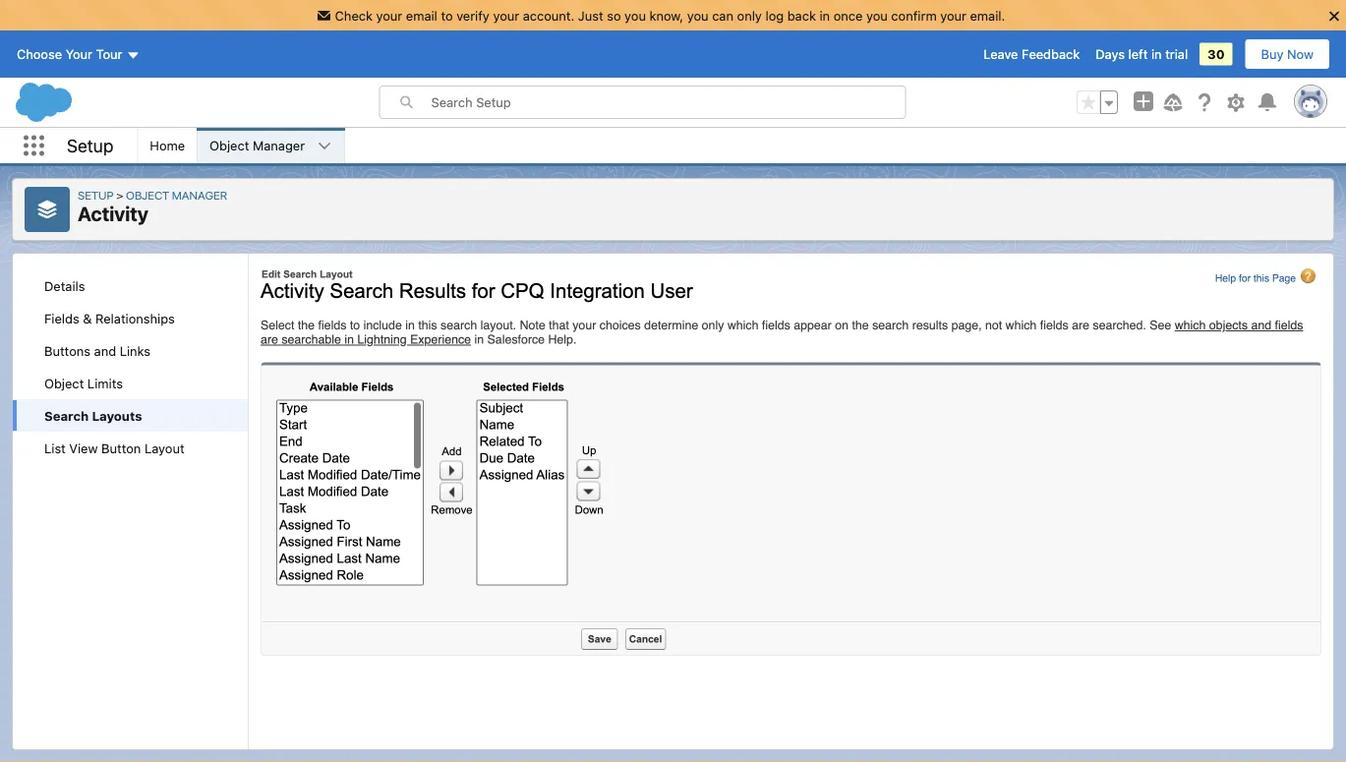 Task type: describe. For each thing, give the bounding box(es) containing it.
check your email to verify your account. just so you know, you can only log back in once you confirm your email.
[[335, 8, 1006, 23]]

home link
[[138, 128, 197, 163]]

1 vertical spatial object manager link
[[126, 188, 227, 202]]

home
[[150, 138, 185, 153]]

&
[[83, 311, 92, 326]]

list view button layout link
[[13, 432, 248, 464]]

account.
[[523, 8, 575, 23]]

1 you from the left
[[625, 8, 646, 23]]

search layouts
[[44, 408, 142, 423]]

0 vertical spatial setup
[[67, 135, 113, 156]]

back
[[787, 8, 816, 23]]

object inside object limits link
[[44, 376, 84, 390]]

details
[[44, 278, 85, 293]]

0 vertical spatial object manager link
[[198, 128, 317, 163]]

relationships
[[95, 311, 175, 326]]

tour
[[96, 47, 122, 62]]

0 vertical spatial in
[[820, 8, 830, 23]]

1 vertical spatial setup
[[78, 188, 114, 202]]

activity
[[78, 202, 149, 225]]

fields & relationships link
[[13, 302, 248, 334]]

3 your from the left
[[940, 8, 967, 23]]

buy now button
[[1245, 38, 1331, 70]]

log
[[766, 8, 784, 23]]

buy
[[1261, 47, 1284, 62]]

search layouts link
[[13, 399, 248, 432]]

email
[[406, 8, 438, 23]]

1 vertical spatial in
[[1152, 47, 1162, 62]]

search
[[44, 408, 89, 423]]

trial
[[1166, 47, 1188, 62]]

days
[[1096, 47, 1125, 62]]

leave feedback link
[[984, 47, 1080, 62]]

only
[[737, 8, 762, 23]]

1 your from the left
[[376, 8, 403, 23]]

now
[[1287, 47, 1314, 62]]

once
[[834, 8, 863, 23]]

1 vertical spatial object manager
[[126, 188, 227, 202]]

1 horizontal spatial manager
[[253, 138, 305, 153]]

view
[[69, 441, 98, 455]]

buy now
[[1261, 47, 1314, 62]]

fields
[[44, 311, 79, 326]]

setup link
[[78, 188, 126, 202]]

object limits
[[44, 376, 123, 390]]

choose
[[17, 47, 62, 62]]

buttons and links link
[[13, 334, 248, 367]]

email.
[[970, 8, 1006, 23]]

Search Setup text field
[[431, 87, 905, 118]]

limits
[[87, 376, 123, 390]]

30
[[1208, 47, 1225, 62]]

feedback
[[1022, 47, 1080, 62]]

confirm
[[891, 8, 937, 23]]



Task type: locate. For each thing, give the bounding box(es) containing it.
days left in trial
[[1096, 47, 1188, 62]]

setup up activity
[[78, 188, 114, 202]]

1 horizontal spatial object
[[126, 188, 169, 202]]

button
[[101, 441, 141, 455]]

fields & relationships
[[44, 311, 175, 326]]

0 horizontal spatial you
[[625, 8, 646, 23]]

0 horizontal spatial manager
[[172, 188, 227, 202]]

0 horizontal spatial your
[[376, 8, 403, 23]]

1 vertical spatial manager
[[172, 188, 227, 202]]

your right verify
[[493, 8, 519, 23]]

you left can
[[687, 8, 709, 23]]

2 your from the left
[[493, 8, 519, 23]]

you
[[625, 8, 646, 23], [687, 8, 709, 23], [866, 8, 888, 23]]

leave feedback
[[984, 47, 1080, 62]]

2 horizontal spatial you
[[866, 8, 888, 23]]

object manager link down home
[[126, 188, 227, 202]]

object manager link right home
[[198, 128, 317, 163]]

list view button layout
[[44, 441, 184, 455]]

leave
[[984, 47, 1018, 62]]

1 vertical spatial object
[[126, 188, 169, 202]]

object manager down home
[[126, 188, 227, 202]]

0 vertical spatial object
[[210, 138, 249, 153]]

you right once
[[866, 8, 888, 23]]

tab list containing details
[[13, 269, 248, 464]]

your left email
[[376, 8, 403, 23]]

0 horizontal spatial in
[[820, 8, 830, 23]]

to
[[441, 8, 453, 23]]

1 horizontal spatial your
[[493, 8, 519, 23]]

just
[[578, 8, 603, 23]]

buttons
[[44, 343, 91, 358]]

layouts
[[92, 408, 142, 423]]

2 you from the left
[[687, 8, 709, 23]]

2 vertical spatial object
[[44, 376, 84, 390]]

0 horizontal spatial object
[[44, 376, 84, 390]]

object manager link
[[198, 128, 317, 163], [126, 188, 227, 202]]

so
[[607, 8, 621, 23]]

object limits link
[[13, 367, 248, 399]]

1 horizontal spatial in
[[1152, 47, 1162, 62]]

know,
[[650, 8, 684, 23]]

left
[[1129, 47, 1148, 62]]

verify
[[457, 8, 490, 23]]

group
[[1077, 91, 1118, 114]]

choose your tour
[[17, 47, 122, 62]]

your
[[66, 47, 92, 62]]

2 horizontal spatial object
[[210, 138, 249, 153]]

manager
[[253, 138, 305, 153], [172, 188, 227, 202]]

can
[[712, 8, 734, 23]]

check
[[335, 8, 373, 23]]

you right so at left
[[625, 8, 646, 23]]

setup
[[67, 135, 113, 156], [78, 188, 114, 202]]

0 vertical spatial object manager
[[210, 138, 305, 153]]

links
[[120, 343, 151, 358]]

object right home
[[210, 138, 249, 153]]

3 you from the left
[[866, 8, 888, 23]]

object manager right home
[[210, 138, 305, 153]]

object manager
[[210, 138, 305, 153], [126, 188, 227, 202]]

2 horizontal spatial your
[[940, 8, 967, 23]]

details link
[[13, 269, 248, 302]]

object up activity
[[126, 188, 169, 202]]

object
[[210, 138, 249, 153], [126, 188, 169, 202], [44, 376, 84, 390]]

choose your tour button
[[16, 38, 141, 70]]

list
[[44, 441, 66, 455]]

your left email.
[[940, 8, 967, 23]]

0 vertical spatial manager
[[253, 138, 305, 153]]

and
[[94, 343, 116, 358]]

1 horizontal spatial you
[[687, 8, 709, 23]]

buttons and links
[[44, 343, 151, 358]]

setup up setup link
[[67, 135, 113, 156]]

layout
[[145, 441, 184, 455]]

your
[[376, 8, 403, 23], [493, 8, 519, 23], [940, 8, 967, 23]]

in
[[820, 8, 830, 23], [1152, 47, 1162, 62]]

tab list
[[13, 269, 248, 464]]

object up "search"
[[44, 376, 84, 390]]

in right back
[[820, 8, 830, 23]]

in right left
[[1152, 47, 1162, 62]]



Task type: vqa. For each thing, say whether or not it's contained in the screenshot.
Fields
yes



